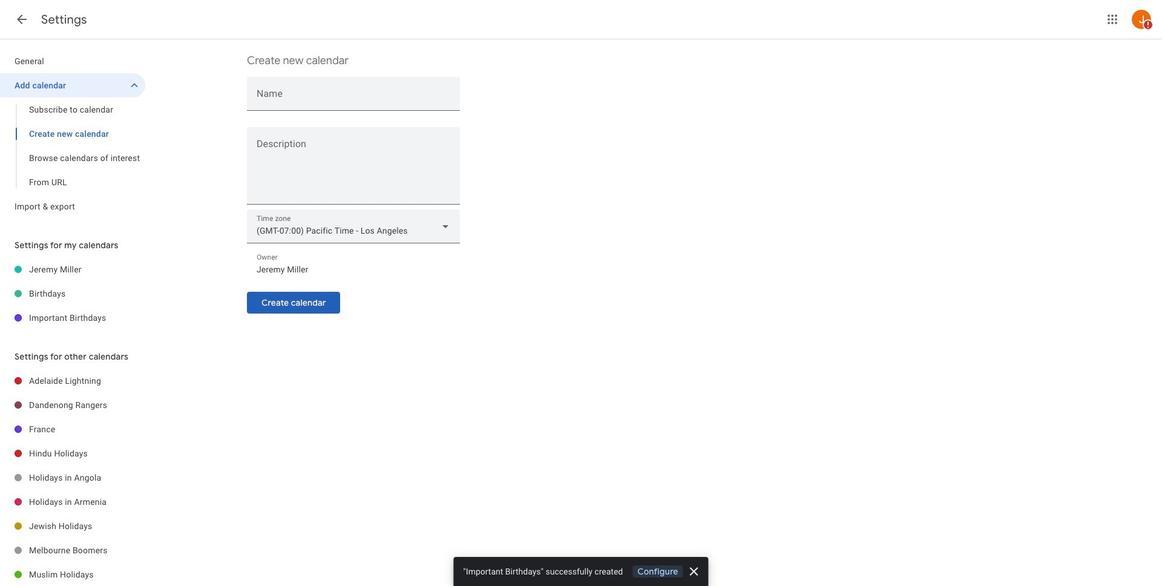 Task type: vqa. For each thing, say whether or not it's contained in the screenshot.
'Muslim Holidays' tree item
yes



Task type: locate. For each thing, give the bounding box(es) containing it.
heading
[[41, 12, 87, 27]]

muslim holidays tree item
[[0, 562, 145, 586]]

None text field
[[257, 261, 450, 278]]

2 tree from the top
[[0, 257, 145, 330]]

2 vertical spatial tree
[[0, 369, 145, 586]]

None field
[[247, 209, 460, 243]]

group
[[0, 97, 145, 194]]

important birthdays tree item
[[0, 306, 145, 330]]

None text field
[[257, 90, 450, 107], [247, 141, 460, 199], [257, 90, 450, 107], [247, 141, 460, 199]]

0 vertical spatial tree
[[0, 49, 145, 219]]

holidays in armenia tree item
[[0, 490, 145, 514]]

birthdays tree item
[[0, 282, 145, 306]]

adelaide lightning tree item
[[0, 369, 145, 393]]

jeremy miller tree item
[[0, 257, 145, 282]]

1 vertical spatial tree
[[0, 257, 145, 330]]

tree
[[0, 49, 145, 219], [0, 257, 145, 330], [0, 369, 145, 586]]

1 tree from the top
[[0, 49, 145, 219]]



Task type: describe. For each thing, give the bounding box(es) containing it.
go back image
[[15, 12, 29, 27]]

france tree item
[[0, 417, 145, 441]]

add calendar tree item
[[0, 73, 145, 97]]

hindu holidays tree item
[[0, 441, 145, 466]]

dandenong rangers tree item
[[0, 393, 145, 417]]

holidays in angola tree item
[[0, 466, 145, 490]]

3 tree from the top
[[0, 369, 145, 586]]

jewish holidays tree item
[[0, 514, 145, 538]]

melbourne boomers tree item
[[0, 538, 145, 562]]



